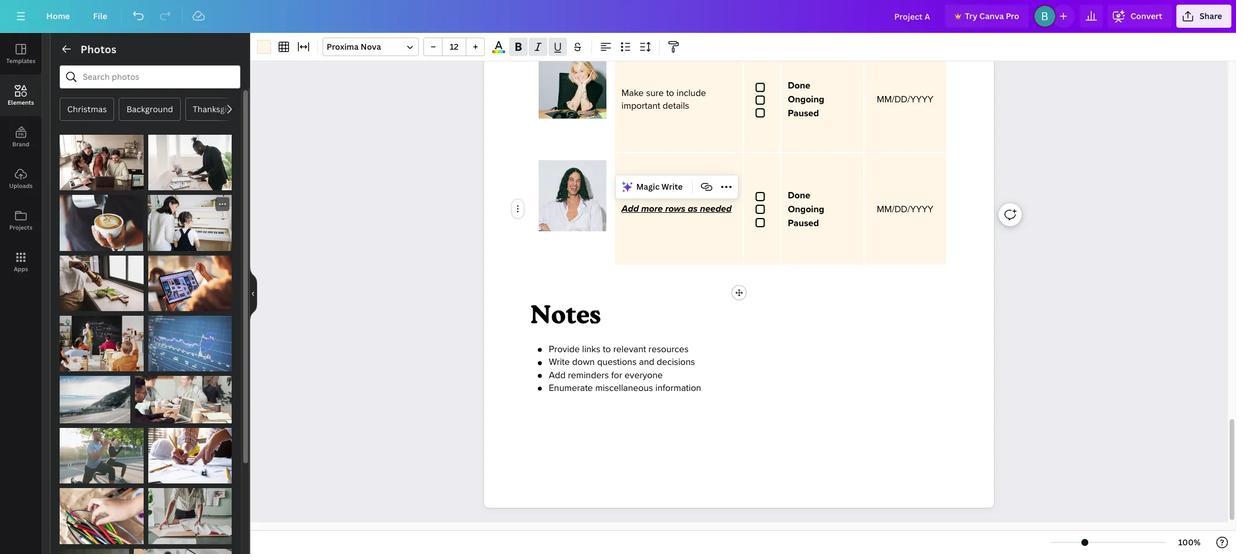 Task type: vqa. For each thing, say whether or not it's contained in the screenshot.
woman putting pepper on ground meat with sliced green onions image
yes



Task type: describe. For each thing, give the bounding box(es) containing it.
hide image
[[250, 266, 257, 322]]

try canva pro
[[965, 10, 1019, 21]]

barista making coffee image
[[60, 195, 143, 251]]

convert button
[[1107, 5, 1172, 28]]

woman holding tablet computer image
[[148, 256, 232, 312]]

links
[[582, 344, 601, 356]]

apps button
[[0, 242, 42, 283]]

notes
[[530, 300, 601, 330]]

write inside button
[[662, 181, 683, 192]]

file
[[93, 10, 107, 21]]

Design title text field
[[885, 5, 941, 28]]

christmas
[[67, 104, 107, 115]]

home link
[[37, 5, 79, 28]]

for
[[611, 370, 622, 382]]

projects button
[[0, 200, 42, 242]]

diverse athletic couple exercising outdoors image
[[60, 429, 143, 484]]

pro
[[1006, 10, 1019, 21]]

background
[[127, 104, 173, 115]]

home
[[46, 10, 70, 21]]

projects
[[9, 224, 32, 232]]

piano lessons at home image
[[148, 195, 232, 251]]

teacher asking a question to the class image
[[60, 316, 143, 372]]

magic
[[636, 181, 660, 192]]

try
[[965, 10, 978, 21]]

christmas button
[[60, 98, 114, 121]]

everyone
[[625, 370, 663, 382]]

write inside provide links to relevant resources write down questions and decisions add reminders for everyone enumerate miscellaneous information
[[549, 357, 570, 369]]

down
[[572, 357, 595, 369]]

engineers discussing the project plan image
[[148, 429, 232, 484]]

brand button
[[0, 116, 42, 158]]

magic write button
[[618, 178, 687, 197]]

photos
[[81, 42, 116, 56]]

close up shot of a computer screen image
[[148, 316, 232, 372]]

share
[[1200, 10, 1222, 21]]

file button
[[84, 5, 117, 28]]

resources
[[649, 344, 689, 356]]

try canva pro button
[[945, 5, 1029, 28]]

canva
[[979, 10, 1004, 21]]

scenic view of a road with the mountains image
[[60, 377, 130, 424]]

information
[[656, 383, 701, 395]]

to
[[603, 344, 611, 356]]



Task type: locate. For each thing, give the bounding box(es) containing it.
students in art class painting image
[[60, 549, 129, 555]]

magic write
[[636, 181, 683, 192]]

main menu bar
[[0, 0, 1236, 33]]

and
[[639, 357, 654, 369]]

man using a laptop image
[[135, 377, 232, 424]]

thanksgiving
[[193, 104, 243, 115]]

person choosing a color pencil image
[[60, 489, 143, 545]]

group
[[423, 38, 485, 56], [60, 128, 143, 191], [148, 128, 232, 191], [60, 188, 143, 251], [148, 195, 232, 251], [60, 249, 143, 312], [148, 249, 232, 312], [60, 309, 143, 372], [148, 309, 232, 372], [60, 370, 130, 424], [135, 370, 232, 424], [60, 422, 143, 484], [148, 422, 232, 484], [60, 482, 143, 545], [148, 482, 232, 545], [60, 543, 129, 555], [134, 543, 232, 555]]

convert
[[1131, 10, 1163, 21]]

brand
[[12, 140, 29, 148]]

None text field
[[484, 0, 994, 508], [751, 80, 773, 119], [538, 152, 607, 254], [751, 190, 773, 229], [484, 0, 994, 508], [751, 80, 773, 119], [538, 152, 607, 254], [751, 190, 773, 229]]

enumerate
[[549, 383, 593, 395]]

side panel tab list
[[0, 33, 42, 283]]

add
[[549, 370, 566, 382]]

Search photos search field
[[83, 66, 217, 88]]

proxima nova button
[[323, 38, 419, 56]]

elements button
[[0, 75, 42, 116]]

– – number field
[[446, 41, 462, 52]]

1 vertical spatial write
[[549, 357, 570, 369]]

write
[[662, 181, 683, 192], [549, 357, 570, 369]]

nova
[[361, 41, 381, 52]]

0 horizontal spatial write
[[549, 357, 570, 369]]

#fff5e6 image
[[257, 40, 271, 54]]

focused businessman using laptop image
[[148, 135, 232, 191]]

color range image
[[492, 51, 505, 53]]

proxima nova
[[327, 41, 381, 52]]

questions
[[597, 357, 637, 369]]

100%
[[1178, 538, 1201, 549]]

documents spread out on black table in studio image
[[148, 489, 232, 545]]

100% button
[[1171, 534, 1208, 553]]

thanksgiving button
[[185, 98, 251, 121]]

miscellaneous
[[595, 383, 653, 395]]

uploads button
[[0, 158, 42, 200]]

teacher teaching students with digital art image
[[60, 135, 143, 191]]

1 horizontal spatial write
[[662, 181, 683, 192]]

share button
[[1176, 5, 1232, 28]]

templates
[[6, 57, 35, 65]]

apps
[[14, 265, 28, 273]]

relevant
[[613, 344, 646, 356]]

working man is typing on black frame laptop image
[[134, 549, 232, 555]]

elements
[[8, 98, 34, 107]]

woman putting pepper on ground meat with sliced green onions image
[[60, 256, 143, 312]]

write up the 'add'
[[549, 357, 570, 369]]

reminders
[[568, 370, 609, 382]]

decisions
[[657, 357, 695, 369]]

provide
[[549, 344, 580, 356]]

proxima
[[327, 41, 359, 52]]

0 vertical spatial write
[[662, 181, 683, 192]]

provide links to relevant resources write down questions and decisions add reminders for everyone enumerate miscellaneous information
[[549, 344, 701, 395]]

write right magic
[[662, 181, 683, 192]]

uploads
[[9, 182, 33, 190]]

templates button
[[0, 33, 42, 75]]

background button
[[119, 98, 181, 121]]



